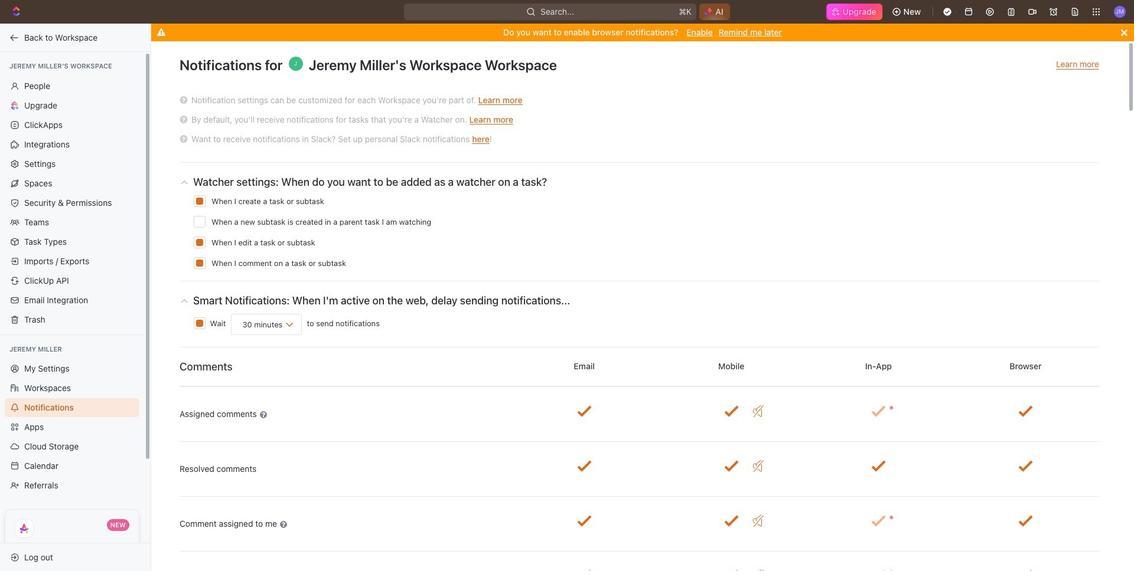 Task type: locate. For each thing, give the bounding box(es) containing it.
0 vertical spatial off image
[[753, 406, 764, 418]]

off image
[[753, 406, 764, 418], [753, 516, 764, 528]]

off image up off image
[[753, 406, 764, 418]]

off image
[[753, 461, 764, 473]]

off image down off image
[[753, 516, 764, 528]]

1 vertical spatial off image
[[753, 516, 764, 528]]

2 off image from the top
[[753, 516, 764, 528]]

1 off image from the top
[[753, 406, 764, 418]]



Task type: vqa. For each thing, say whether or not it's contained in the screenshot.
first off image from the top
yes



